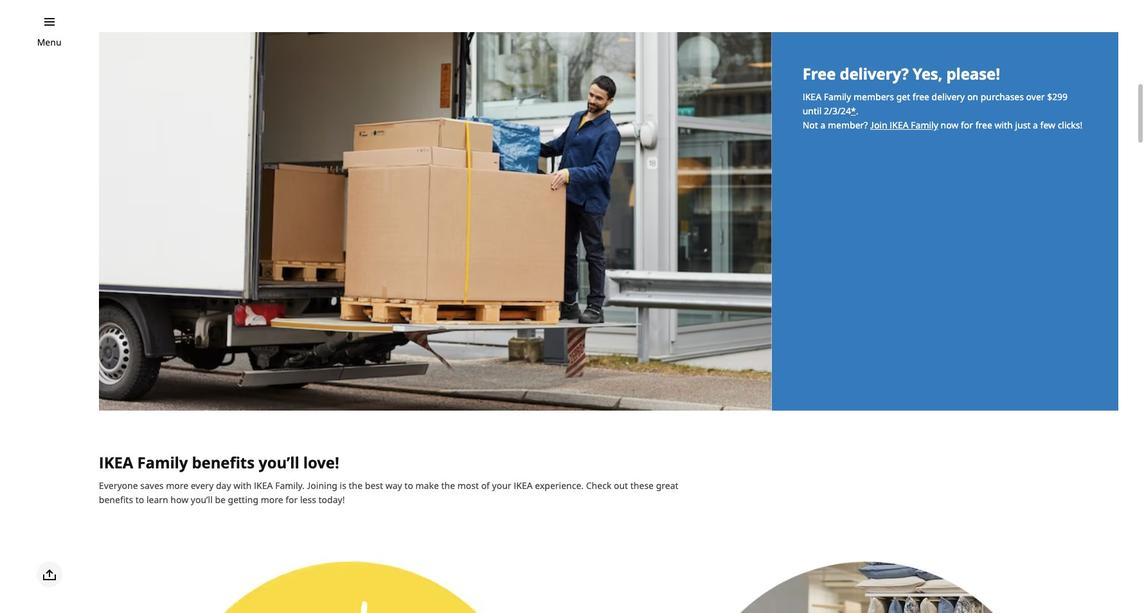 Task type: vqa. For each thing, say whether or not it's contained in the screenshot.
the Yes,
yes



Task type: describe. For each thing, give the bounding box(es) containing it.
* . not a member? join ikea family now for free with just a few clicks!
[[803, 105, 1083, 131]]

experience.
[[535, 480, 584, 492]]

with inside * . not a member? join ikea family now for free with just a few clicks!
[[995, 119, 1013, 131]]

0 vertical spatial benefits
[[192, 452, 255, 473]]

free
[[803, 63, 836, 84]]

$299
[[1048, 91, 1068, 103]]

yellow circle with a black truck icon image
[[99, 555, 602, 613]]

family for ikea family benefits you'll love!
[[137, 452, 188, 473]]

until
[[803, 105, 822, 117]]

delivery
[[932, 91, 965, 103]]

free inside * . not a member? join ikea family now for free with just a few clicks!
[[976, 119, 993, 131]]

with inside "everyone saves more every day with ikea family. joining is the best way to make the most of your ikea experience. check out these great benefits to learn how you'll be getting more for less today!"
[[234, 480, 252, 492]]

way
[[386, 480, 402, 492]]

check
[[586, 480, 612, 492]]

please!
[[947, 63, 1000, 84]]

clicks!
[[1058, 119, 1083, 131]]

ikea inside * . not a member? join ikea family now for free with just a few clicks!
[[890, 119, 909, 131]]

get
[[897, 91, 911, 103]]

make
[[416, 480, 439, 492]]

joining
[[307, 480, 338, 492]]

*
[[851, 105, 856, 117]]

1 vertical spatial more
[[261, 494, 283, 506]]

just
[[1016, 119, 1031, 131]]

2 the from the left
[[441, 480, 455, 492]]

1 a from the left
[[821, 119, 826, 131]]

member?
[[828, 119, 868, 131]]

delivery?
[[840, 63, 909, 84]]

.
[[856, 105, 859, 117]]

menu button
[[37, 35, 61, 50]]

join
[[871, 119, 888, 131]]

of
[[481, 480, 490, 492]]

not
[[803, 119, 818, 131]]

purchases
[[981, 91, 1024, 103]]

how
[[171, 494, 189, 506]]

family inside * . not a member? join ikea family now for free with just a few clicks!
[[911, 119, 939, 131]]

for inside "everyone saves more every day with ikea family. joining is the best way to make the most of your ikea experience. check out these great benefits to learn how you'll be getting more for less today!"
[[286, 494, 298, 506]]

join ikea family link
[[871, 119, 939, 131]]

now
[[941, 119, 959, 131]]

everyone saves more every day with ikea family. joining is the best way to make the most of your ikea experience. check out these great benefits to learn how you'll be getting more for less today!
[[99, 480, 679, 506]]

1 horizontal spatial to
[[405, 480, 413, 492]]

ikea inside ikea family members get free delivery on purchases over $299 until 2/3/24
[[803, 91, 822, 103]]

every
[[191, 480, 214, 492]]

these
[[631, 480, 654, 492]]

1 vertical spatial to
[[135, 494, 144, 506]]

over
[[1027, 91, 1045, 103]]

getting
[[228, 494, 259, 506]]



Task type: locate. For each thing, give the bounding box(es) containing it.
1 horizontal spatial for
[[961, 119, 974, 131]]

more
[[166, 480, 188, 492], [261, 494, 283, 506]]

benefits up "day"
[[192, 452, 255, 473]]

members
[[854, 91, 894, 103]]

1 vertical spatial benefits
[[99, 494, 133, 506]]

0 horizontal spatial to
[[135, 494, 144, 506]]

menu
[[37, 36, 61, 48]]

free right get
[[913, 91, 930, 103]]

1 horizontal spatial family
[[824, 91, 852, 103]]

you'll down every
[[191, 494, 213, 506]]

you'll inside "everyone saves more every day with ikea family. joining is the best way to make the most of your ikea experience. check out these great benefits to learn how you'll be getting more for less today!"
[[191, 494, 213, 506]]

the left most
[[441, 480, 455, 492]]

for inside * . not a member? join ikea family now for free with just a few clicks!
[[961, 119, 974, 131]]

ikea
[[803, 91, 822, 103], [890, 119, 909, 131], [99, 452, 133, 473], [254, 480, 273, 492], [514, 480, 533, 492]]

0 vertical spatial for
[[961, 119, 974, 131]]

1 vertical spatial free
[[976, 119, 993, 131]]

family for ikea family members get free delivery on purchases over $299 until 2/3/24
[[824, 91, 852, 103]]

free
[[913, 91, 930, 103], [976, 119, 993, 131]]

love!
[[303, 452, 339, 473]]

ikea up the getting
[[254, 480, 273, 492]]

with
[[995, 119, 1013, 131], [234, 480, 252, 492]]

1 horizontal spatial the
[[441, 480, 455, 492]]

more down the family. at the bottom of the page
[[261, 494, 283, 506]]

learn
[[147, 494, 168, 506]]

everyone
[[99, 480, 138, 492]]

ikea up everyone
[[99, 452, 133, 473]]

few
[[1041, 119, 1056, 131]]

ikea up until
[[803, 91, 822, 103]]

1 the from the left
[[349, 480, 363, 492]]

1 horizontal spatial you'll
[[259, 452, 299, 473]]

0 vertical spatial you'll
[[259, 452, 299, 473]]

1 horizontal spatial benefits
[[192, 452, 255, 473]]

1 vertical spatial family
[[911, 119, 939, 131]]

family down ikea family members get free delivery on purchases over $299 until 2/3/24
[[911, 119, 939, 131]]

circle image of a family testing out a sofa at ikea. image
[[615, 555, 1119, 613]]

out
[[614, 480, 628, 492]]

1 horizontal spatial with
[[995, 119, 1013, 131]]

for right now
[[961, 119, 974, 131]]

1 vertical spatial you'll
[[191, 494, 213, 506]]

with left the just at the right
[[995, 119, 1013, 131]]

to right way
[[405, 480, 413, 492]]

yes,
[[913, 63, 943, 84]]

saves
[[140, 480, 164, 492]]

ikea family benefits you'll love!
[[99, 452, 339, 473]]

to left learn
[[135, 494, 144, 506]]

for
[[961, 119, 974, 131], [286, 494, 298, 506]]

with up the getting
[[234, 480, 252, 492]]

2 vertical spatial family
[[137, 452, 188, 473]]

benefits down everyone
[[99, 494, 133, 506]]

a
[[821, 119, 826, 131], [1033, 119, 1038, 131]]

0 vertical spatial with
[[995, 119, 1013, 131]]

0 vertical spatial family
[[824, 91, 852, 103]]

0 horizontal spatial for
[[286, 494, 298, 506]]

ikea right your
[[514, 480, 533, 492]]

0 horizontal spatial a
[[821, 119, 826, 131]]

most
[[458, 480, 479, 492]]

more up 'how'
[[166, 480, 188, 492]]

0 vertical spatial to
[[405, 480, 413, 492]]

family inside ikea family members get free delivery on purchases over $299 until 2/3/24
[[824, 91, 852, 103]]

today!
[[319, 494, 345, 506]]

1 horizontal spatial more
[[261, 494, 283, 506]]

0 vertical spatial more
[[166, 480, 188, 492]]

1 vertical spatial for
[[286, 494, 298, 506]]

best
[[365, 480, 383, 492]]

a left 'few'
[[1033, 119, 1038, 131]]

0 horizontal spatial family
[[137, 452, 188, 473]]

benefits
[[192, 452, 255, 473], [99, 494, 133, 506]]

2/3/24
[[824, 105, 851, 117]]

you'll up the family. at the bottom of the page
[[259, 452, 299, 473]]

is
[[340, 480, 347, 492]]

the
[[349, 480, 363, 492], [441, 480, 455, 492]]

0 horizontal spatial free
[[913, 91, 930, 103]]

for down the family. at the bottom of the page
[[286, 494, 298, 506]]

less
[[300, 494, 316, 506]]

your
[[492, 480, 512, 492]]

0 horizontal spatial the
[[349, 480, 363, 492]]

be
[[215, 494, 226, 506]]

1 horizontal spatial a
[[1033, 119, 1038, 131]]

family.
[[275, 480, 305, 492]]

benefits inside "everyone saves more every day with ikea family. joining is the best way to make the most of your ikea experience. check out these great benefits to learn how you'll be getting more for less today!"
[[99, 494, 133, 506]]

day
[[216, 480, 231, 492]]

family up saves
[[137, 452, 188, 473]]

the right is
[[349, 480, 363, 492]]

to
[[405, 480, 413, 492], [135, 494, 144, 506]]

on
[[968, 91, 979, 103]]

1 vertical spatial with
[[234, 480, 252, 492]]

ikea family members get free delivery on purchases over $299 until 2/3/24
[[803, 91, 1068, 117]]

0 horizontal spatial benefits
[[99, 494, 133, 506]]

free inside ikea family members get free delivery on purchases over $299 until 2/3/24
[[913, 91, 930, 103]]

0 horizontal spatial with
[[234, 480, 252, 492]]

0 horizontal spatial you'll
[[191, 494, 213, 506]]

1 horizontal spatial free
[[976, 119, 993, 131]]

free delivery? yes, please!
[[803, 63, 1000, 84]]

ikea right join
[[890, 119, 909, 131]]

a right not
[[821, 119, 826, 131]]

great
[[656, 480, 679, 492]]

2 horizontal spatial family
[[911, 119, 939, 131]]

family
[[824, 91, 852, 103], [911, 119, 939, 131], [137, 452, 188, 473]]

family up 2/3/24
[[824, 91, 852, 103]]

0 vertical spatial free
[[913, 91, 930, 103]]

* link
[[851, 105, 856, 117]]

0 horizontal spatial more
[[166, 480, 188, 492]]

free down the on
[[976, 119, 993, 131]]

2 a from the left
[[1033, 119, 1038, 131]]

you'll
[[259, 452, 299, 473], [191, 494, 213, 506]]



